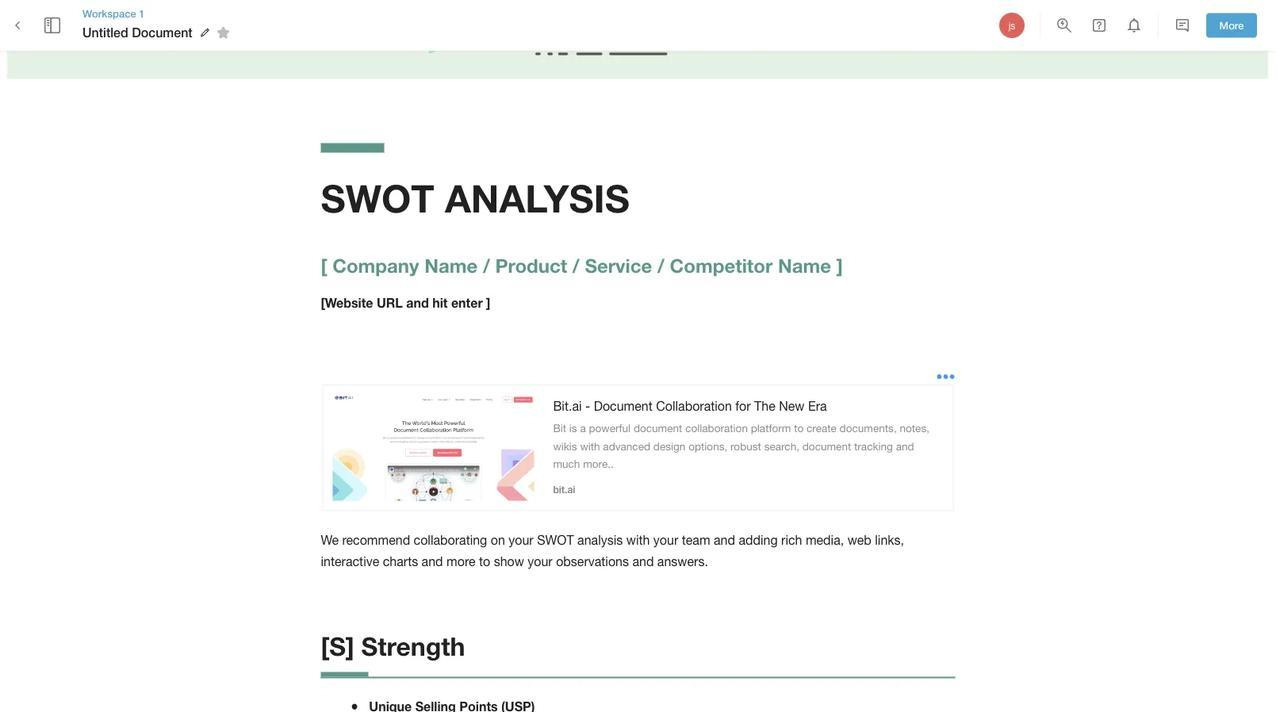 Task type: vqa. For each thing, say whether or not it's contained in the screenshot.
"options,"
yes



Task type: describe. For each thing, give the bounding box(es) containing it.
and right team
[[714, 533, 735, 548]]

with inside we recommend collaborating on your swot analysis with your team and adding rich media, web links, interactive charts and more to show your observations and answers.
[[626, 533, 650, 548]]

robust
[[731, 440, 761, 452]]

workspace
[[82, 7, 136, 19]]

js
[[1009, 20, 1015, 31]]

observations
[[556, 554, 629, 569]]

much
[[553, 458, 580, 470]]

product
[[495, 254, 567, 277]]

and down collaborating
[[422, 554, 443, 569]]

more
[[447, 554, 476, 569]]

swot inside we recommend collaborating on your swot analysis with your team and adding rich media, web links, interactive charts and more to show your observations and answers.
[[537, 533, 574, 548]]

0 vertical spatial document
[[132, 25, 192, 40]]

workspace 1 link
[[82, 6, 235, 21]]

collaboration
[[685, 422, 748, 435]]

0 horizontal spatial swot
[[321, 175, 434, 221]]

adding
[[739, 533, 778, 548]]

rich
[[781, 533, 802, 548]]

more
[[1220, 19, 1244, 31]]

bit.ai
[[553, 399, 582, 413]]

design
[[653, 440, 686, 452]]

and left answers. at bottom right
[[632, 554, 654, 569]]

notes,
[[900, 422, 930, 435]]

we
[[321, 533, 339, 548]]

new
[[779, 399, 805, 413]]

web
[[848, 533, 872, 548]]

for
[[736, 399, 751, 413]]

charts
[[383, 554, 418, 569]]

bit.ai
[[553, 484, 575, 495]]

a
[[580, 422, 586, 435]]

documents,
[[840, 422, 897, 435]]

[s]
[[321, 631, 354, 661]]

your up answers. at bottom right
[[653, 533, 678, 548]]

1 name from the left
[[424, 254, 478, 277]]

bit.ai - document collaboration for the new era
[[553, 399, 827, 413]]

show
[[494, 554, 524, 569]]

and inside bit is a powerful document collaboration platform to create documents, notes, wikis with advanced design options, robust search, document tracking and much more..
[[896, 440, 914, 452]]

advanced
[[603, 440, 650, 452]]

with inside bit is a powerful document collaboration platform to create documents, notes, wikis with advanced design options, robust search, document tracking and much more..
[[580, 440, 600, 452]]

url
[[377, 295, 403, 310]]

more button
[[1206, 13, 1257, 38]]

service
[[585, 254, 652, 277]]

bit is a powerful document collaboration platform to create documents, notes, wikis with advanced design options, robust search, document tracking and much more..
[[553, 422, 933, 470]]

powerful
[[589, 422, 631, 435]]

more..
[[583, 458, 614, 470]]

0 vertical spatial ]
[[837, 254, 843, 277]]

to inside we recommend collaborating on your swot analysis with your team and adding rich media, web links, interactive charts and more to show your observations and answers.
[[479, 554, 490, 569]]

[website url and hit enter ]
[[321, 295, 490, 310]]

collaborating
[[414, 533, 487, 548]]



Task type: locate. For each thing, give the bounding box(es) containing it.
links,
[[875, 533, 904, 548]]

tracking
[[854, 440, 893, 452]]

1 vertical spatial swot
[[537, 533, 574, 548]]

0 horizontal spatial document
[[634, 422, 682, 435]]

/ right service
[[658, 254, 665, 277]]

media,
[[806, 533, 844, 548]]

0 horizontal spatial document
[[132, 25, 192, 40]]

to right more
[[479, 554, 490, 569]]

]
[[837, 254, 843, 277], [486, 295, 490, 310]]

/
[[483, 254, 490, 277], [573, 254, 580, 277], [658, 254, 665, 277]]

document up design
[[634, 422, 682, 435]]

workspace 1
[[82, 7, 145, 19]]

on
[[491, 533, 505, 548]]

0 horizontal spatial ]
[[486, 295, 490, 310]]

and down notes,
[[896, 440, 914, 452]]

1 horizontal spatial name
[[778, 254, 831, 277]]

1 vertical spatial with
[[626, 533, 650, 548]]

1 horizontal spatial to
[[794, 422, 804, 435]]

your
[[509, 533, 534, 548], [653, 533, 678, 548], [528, 554, 553, 569]]

0 vertical spatial with
[[580, 440, 600, 452]]

with down a
[[580, 440, 600, 452]]

with right analysis
[[626, 533, 650, 548]]

document
[[132, 25, 192, 40], [594, 399, 653, 413]]

1
[[139, 7, 145, 19]]

0 vertical spatial document
[[634, 422, 682, 435]]

search,
[[764, 440, 799, 452]]

company
[[332, 254, 419, 277]]

1 horizontal spatial /
[[573, 254, 580, 277]]

favorite image
[[214, 23, 233, 42]]

and left hit at top left
[[406, 295, 429, 310]]

swot analysis
[[321, 175, 630, 221]]

0 vertical spatial swot
[[321, 175, 434, 221]]

1 / from the left
[[483, 254, 490, 277]]

the
[[754, 399, 775, 413]]

2 / from the left
[[573, 254, 580, 277]]

swot up 'company'
[[321, 175, 434, 221]]

1 vertical spatial to
[[479, 554, 490, 569]]

swot up observations
[[537, 533, 574, 548]]

document down workspace 1 "link" on the top left
[[132, 25, 192, 40]]

/ left service
[[573, 254, 580, 277]]

0 horizontal spatial to
[[479, 554, 490, 569]]

options,
[[689, 440, 728, 452]]

to
[[794, 422, 804, 435], [479, 554, 490, 569]]

we recommend collaborating on your swot analysis with your team and adding rich media, web links, interactive charts and more to show your observations and answers.
[[321, 533, 908, 569]]

swot
[[321, 175, 434, 221], [537, 533, 574, 548]]

untitled
[[82, 25, 128, 40]]

[website
[[321, 295, 373, 310]]

3 / from the left
[[658, 254, 665, 277]]

untitled document
[[82, 25, 192, 40]]

0 vertical spatial to
[[794, 422, 804, 435]]

0 horizontal spatial name
[[424, 254, 478, 277]]

enter
[[451, 295, 483, 310]]

1 horizontal spatial document
[[594, 399, 653, 413]]

0 horizontal spatial /
[[483, 254, 490, 277]]

js button
[[997, 10, 1027, 40]]

name
[[424, 254, 478, 277], [778, 254, 831, 277]]

2 horizontal spatial /
[[658, 254, 665, 277]]

your right on
[[509, 533, 534, 548]]

to inside bit is a powerful document collaboration platform to create documents, notes, wikis with advanced design options, robust search, document tracking and much more..
[[794, 422, 804, 435]]

create
[[807, 422, 837, 435]]

team
[[682, 533, 710, 548]]

1 horizontal spatial with
[[626, 533, 650, 548]]

collaboration
[[656, 399, 732, 413]]

is
[[569, 422, 577, 435]]

document down the create
[[802, 440, 851, 452]]

with
[[580, 440, 600, 452], [626, 533, 650, 548]]

1 horizontal spatial swot
[[537, 533, 574, 548]]

your right show
[[528, 554, 553, 569]]

to left the create
[[794, 422, 804, 435]]

and
[[406, 295, 429, 310], [896, 440, 914, 452], [714, 533, 735, 548], [422, 554, 443, 569], [632, 554, 654, 569]]

hit
[[432, 295, 448, 310]]

competitor
[[670, 254, 773, 277]]

platform
[[751, 422, 791, 435]]

analysis
[[577, 533, 623, 548]]

wikis
[[553, 440, 577, 452]]

document
[[634, 422, 682, 435], [802, 440, 851, 452]]

[ company name / product / service / competitor name ]
[[321, 254, 843, 277]]

answers.
[[657, 554, 708, 569]]

document up powerful
[[594, 399, 653, 413]]

/ left product
[[483, 254, 490, 277]]

2 name from the left
[[778, 254, 831, 277]]

[
[[321, 254, 327, 277]]

0 horizontal spatial with
[[580, 440, 600, 452]]

bit
[[553, 422, 566, 435]]

1 vertical spatial document
[[802, 440, 851, 452]]

1 vertical spatial ]
[[486, 295, 490, 310]]

recommend
[[342, 533, 410, 548]]

strength
[[361, 631, 465, 661]]

1 vertical spatial document
[[594, 399, 653, 413]]

analysis
[[445, 175, 630, 221]]

[s] strength
[[321, 631, 465, 661]]

-
[[585, 399, 590, 413]]

1 horizontal spatial document
[[802, 440, 851, 452]]

1 horizontal spatial ]
[[837, 254, 843, 277]]

era
[[808, 399, 827, 413]]

interactive
[[321, 554, 379, 569]]



